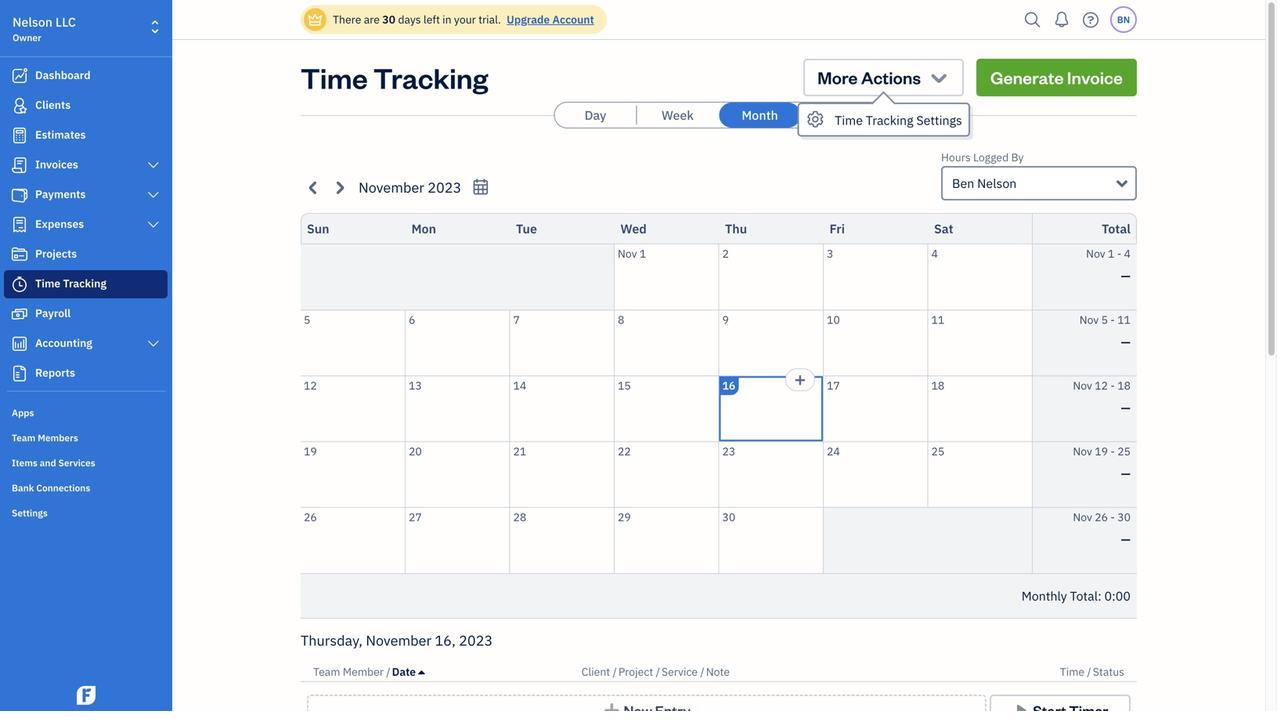 Task type: describe. For each thing, give the bounding box(es) containing it.
25 inside button
[[932, 444, 945, 459]]

18 button
[[929, 376, 1033, 441]]

12 inside nov 12 - 18 —
[[1095, 378, 1108, 393]]

nov 26 - 30 —
[[1074, 510, 1131, 548]]

date
[[392, 665, 416, 679]]

— for nov 26 - 30 —
[[1121, 531, 1131, 548]]

fri
[[830, 221, 845, 237]]

11 button
[[929, 311, 1033, 376]]

report image
[[10, 366, 29, 382]]

reports link
[[4, 360, 168, 388]]

7 button
[[510, 311, 614, 376]]

30 button
[[720, 508, 823, 573]]

time tracking inside the main element
[[35, 276, 107, 291]]

go to help image
[[1079, 8, 1104, 32]]

client image
[[10, 98, 29, 114]]

— for nov 19 - 25 —
[[1121, 465, 1131, 482]]

10 button
[[824, 311, 928, 376]]

18 inside nov 12 - 18 —
[[1118, 378, 1131, 393]]

days
[[398, 12, 421, 27]]

time link
[[1060, 665, 1088, 679]]

chevron large down image
[[146, 159, 161, 172]]

time down the there
[[301, 59, 368, 96]]

week link
[[637, 103, 719, 128]]

status link
[[1093, 665, 1125, 679]]

dashboard
[[35, 68, 91, 82]]

8 button
[[615, 311, 719, 376]]

chevron large down image for accounting
[[146, 338, 161, 350]]

8
[[618, 313, 625, 327]]

owner
[[13, 31, 41, 44]]

— for nov 1 - 4 —
[[1121, 268, 1131, 284]]

nov 19 - 25 —
[[1074, 444, 1131, 482]]

chevron large down image for payments
[[146, 189, 161, 201]]

monthly total : 0:00
[[1022, 588, 1131, 604]]

payroll
[[35, 306, 71, 320]]

nov for nov 12 - 18 —
[[1074, 378, 1093, 393]]

member
[[343, 665, 384, 679]]

next month image
[[331, 178, 349, 196]]

29
[[618, 510, 631, 524]]

time tracking link
[[4, 270, 168, 298]]

ben nelson button
[[942, 166, 1137, 201]]

and
[[40, 457, 56, 469]]

week
[[662, 107, 694, 123]]

clients link
[[4, 92, 168, 120]]

bank connections link
[[4, 476, 168, 499]]

date link
[[392, 665, 425, 679]]

sat
[[935, 221, 954, 237]]

generate invoice
[[991, 66, 1123, 89]]

11 inside 11 button
[[932, 313, 945, 327]]

payroll link
[[4, 300, 168, 328]]

25 inside nov 19 - 25 —
[[1118, 444, 1131, 459]]

choose a date image
[[472, 178, 490, 196]]

main element
[[0, 0, 212, 711]]

projects link
[[4, 241, 168, 269]]

- for nov 1 - 4 —
[[1118, 246, 1122, 261]]

tue
[[516, 221, 537, 237]]

time down more
[[835, 112, 863, 128]]

3 button
[[824, 244, 928, 310]]

in
[[443, 12, 452, 27]]

nelson inside nelson llc owner
[[13, 14, 53, 30]]

project
[[619, 665, 654, 679]]

day
[[585, 107, 607, 123]]

5 button
[[301, 311, 405, 376]]

note link
[[706, 665, 730, 679]]

5 inside nov 5 - 11 —
[[1102, 313, 1108, 327]]

ben nelson
[[953, 175, 1017, 192]]

payments link
[[4, 181, 168, 209]]

crown image
[[307, 11, 324, 28]]

nov for nov 5 - 11 —
[[1080, 313, 1099, 327]]

25 button
[[929, 442, 1033, 507]]

23 button
[[720, 442, 823, 507]]

bank
[[12, 482, 34, 494]]

team members link
[[4, 425, 168, 449]]

nov for nov 1
[[618, 246, 637, 261]]

- for nov 5 - 11 —
[[1111, 313, 1115, 327]]

team members
[[12, 432, 78, 444]]

accounting
[[35, 336, 92, 350]]

new entry image
[[603, 703, 621, 711]]

- for nov 26 - 30 —
[[1111, 510, 1115, 524]]

1 for nov 1
[[640, 246, 646, 261]]

estimates link
[[4, 121, 168, 150]]

services
[[58, 457, 95, 469]]

day link
[[555, 103, 637, 128]]

30 inside nov 26 - 30 —
[[1118, 510, 1131, 524]]

0 horizontal spatial total
[[1070, 588, 1098, 604]]

tracking inside the main element
[[63, 276, 107, 291]]

13 button
[[406, 376, 510, 441]]

1 / from the left
[[386, 665, 391, 679]]

2 button
[[720, 244, 823, 310]]

trial.
[[479, 12, 501, 27]]

team for team member /
[[313, 665, 340, 679]]

nov for nov 1 - 4 —
[[1087, 246, 1106, 261]]

are
[[364, 12, 380, 27]]

money image
[[10, 306, 29, 322]]

1 for nov 1 - 4 —
[[1108, 246, 1115, 261]]

0 vertical spatial tracking
[[374, 59, 488, 96]]

account
[[553, 12, 594, 27]]

expenses link
[[4, 211, 168, 239]]

invoices
[[35, 157, 78, 172]]

14
[[514, 378, 527, 393]]

project link
[[619, 665, 656, 679]]

28
[[514, 510, 527, 524]]

more actions
[[818, 66, 921, 89]]

- for nov 19 - 25 —
[[1111, 444, 1115, 459]]

28 button
[[510, 508, 614, 573]]

27
[[409, 510, 422, 524]]

6
[[409, 313, 416, 327]]

settings inside settings link
[[12, 507, 48, 519]]

wed
[[621, 221, 647, 237]]

nov 1 - 4 —
[[1087, 246, 1131, 284]]

4 button
[[929, 244, 1033, 310]]

your
[[454, 12, 476, 27]]

17 button
[[824, 376, 928, 441]]

left
[[424, 12, 440, 27]]

previous month image
[[305, 178, 323, 196]]

team member /
[[313, 665, 391, 679]]

24 button
[[824, 442, 928, 507]]

:
[[1098, 588, 1102, 604]]

19 inside button
[[304, 444, 317, 459]]

0 vertical spatial november
[[359, 178, 425, 196]]



Task type: locate. For each thing, give the bounding box(es) containing it.
- inside nov 12 - 18 —
[[1111, 378, 1115, 393]]

settings inside time tracking settings link
[[917, 112, 963, 128]]

— up '0:00'
[[1121, 531, 1131, 548]]

nov inside nov 19 - 25 —
[[1074, 444, 1093, 459]]

11 down "nov 1 - 4 —"
[[1118, 313, 1131, 327]]

tracking down projects link
[[63, 276, 107, 291]]

0 horizontal spatial 19
[[304, 444, 317, 459]]

4 inside "nov 1 - 4 —"
[[1125, 246, 1131, 261]]

0 horizontal spatial nelson
[[13, 14, 53, 30]]

0 horizontal spatial 1
[[640, 246, 646, 261]]

26 down nov 19 - 25 —
[[1095, 510, 1108, 524]]

1 horizontal spatial 5
[[1102, 313, 1108, 327]]

time inside the main element
[[35, 276, 61, 291]]

17
[[827, 378, 840, 393]]

generate
[[991, 66, 1064, 89]]

0 horizontal spatial team
[[12, 432, 35, 444]]

team for team members
[[12, 432, 35, 444]]

nov up nov 5 - 11 —
[[1087, 246, 1106, 261]]

settings down bank
[[12, 507, 48, 519]]

11
[[932, 313, 945, 327], [1118, 313, 1131, 327]]

thursday, november 16, 2023
[[301, 631, 493, 650]]

- inside nov 26 - 30 —
[[1111, 510, 1115, 524]]

caretup image
[[419, 666, 425, 678]]

0 horizontal spatial 18
[[932, 378, 945, 393]]

items
[[12, 457, 37, 469]]

1 horizontal spatial settings
[[917, 112, 963, 128]]

1 vertical spatial total
[[1070, 588, 1098, 604]]

apps link
[[4, 400, 168, 424]]

25 down 18 button
[[932, 444, 945, 459]]

1 vertical spatial 2023
[[459, 631, 493, 650]]

nov for nov 19 - 25 —
[[1074, 444, 1093, 459]]

1 vertical spatial time tracking
[[35, 276, 107, 291]]

expense image
[[10, 217, 29, 233]]

1 25 from the left
[[932, 444, 945, 459]]

— up nov 26 - 30 —
[[1121, 465, 1131, 482]]

upgrade account link
[[504, 12, 594, 27]]

2 vertical spatial tracking
[[63, 276, 107, 291]]

19 button
[[301, 442, 405, 507]]

nelson down logged
[[978, 175, 1017, 192]]

2 19 from the left
[[1095, 444, 1108, 459]]

11 inside nov 5 - 11 —
[[1118, 313, 1131, 327]]

3 chevron large down image from the top
[[146, 338, 161, 350]]

2 1 from the left
[[1108, 246, 1115, 261]]

team inside the main element
[[12, 432, 35, 444]]

tracking down left
[[374, 59, 488, 96]]

1 5 from the left
[[304, 313, 311, 327]]

nov inside nov 1 button
[[618, 246, 637, 261]]

llc
[[56, 14, 76, 30]]

0 vertical spatial time tracking
[[301, 59, 488, 96]]

time tracking
[[301, 59, 488, 96], [35, 276, 107, 291]]

12 inside button
[[304, 378, 317, 393]]

time tracking down days
[[301, 59, 488, 96]]

/
[[386, 665, 391, 679], [613, 665, 617, 679], [656, 665, 660, 679], [701, 665, 705, 679], [1088, 665, 1092, 679]]

25 down nov 12 - 18 —
[[1118, 444, 1131, 459]]

0 vertical spatial team
[[12, 432, 35, 444]]

team
[[12, 432, 35, 444], [313, 665, 340, 679]]

3 / from the left
[[656, 665, 660, 679]]

client / project / service / note
[[582, 665, 730, 679]]

nov inside nov 12 - 18 —
[[1074, 378, 1093, 393]]

26 inside nov 26 - 30 —
[[1095, 510, 1108, 524]]

chart image
[[10, 336, 29, 352]]

1 1 from the left
[[640, 246, 646, 261]]

— inside nov 26 - 30 —
[[1121, 531, 1131, 548]]

payments
[[35, 187, 86, 201]]

nov 5 - 11 —
[[1080, 313, 1131, 350]]

19 down the 12 button
[[304, 444, 317, 459]]

chevron large down image inside accounting link
[[146, 338, 161, 350]]

3 — from the top
[[1121, 400, 1131, 416]]

1 horizontal spatial 18
[[1118, 378, 1131, 393]]

bn
[[1118, 13, 1131, 26]]

1 4 from the left
[[932, 246, 938, 261]]

estimate image
[[10, 128, 29, 143]]

1 vertical spatial november
[[366, 631, 432, 650]]

27 button
[[406, 508, 510, 573]]

2 horizontal spatial 30
[[1118, 510, 1131, 524]]

nov
[[618, 246, 637, 261], [1087, 246, 1106, 261], [1080, 313, 1099, 327], [1074, 378, 1093, 393], [1074, 444, 1093, 459], [1074, 510, 1093, 524]]

2 11 from the left
[[1118, 313, 1131, 327]]

tracking down actions at top right
[[866, 112, 914, 128]]

apps
[[12, 407, 34, 419]]

project image
[[10, 247, 29, 262]]

25
[[932, 444, 945, 459], [1118, 444, 1131, 459]]

time right timer "icon"
[[35, 276, 61, 291]]

projects
[[35, 246, 77, 261]]

team down thursday,
[[313, 665, 340, 679]]

time tracking down projects link
[[35, 276, 107, 291]]

reports
[[35, 365, 75, 380]]

1 19 from the left
[[304, 444, 317, 459]]

chevron large down image
[[146, 189, 161, 201], [146, 219, 161, 231], [146, 338, 161, 350]]

invoices link
[[4, 151, 168, 179]]

11 down the '4' "button"
[[932, 313, 945, 327]]

settings up hours
[[917, 112, 963, 128]]

0 horizontal spatial 5
[[304, 313, 311, 327]]

30
[[382, 12, 396, 27], [723, 510, 736, 524], [1118, 510, 1131, 524]]

1 horizontal spatial 1
[[1108, 246, 1115, 261]]

— for nov 12 - 18 —
[[1121, 400, 1131, 416]]

chevron large down image inside expenses link
[[146, 219, 161, 231]]

0 horizontal spatial time tracking
[[35, 276, 107, 291]]

2 12 from the left
[[1095, 378, 1108, 393]]

1 horizontal spatial 11
[[1118, 313, 1131, 327]]

time left status link
[[1060, 665, 1085, 679]]

1 vertical spatial settings
[[12, 507, 48, 519]]

total left '0:00'
[[1070, 588, 1098, 604]]

november right "next month" icon in the top of the page
[[359, 178, 425, 196]]

— up nov 12 - 18 —
[[1121, 334, 1131, 350]]

2 vertical spatial chevron large down image
[[146, 338, 161, 350]]

16 button
[[720, 376, 823, 441]]

generate invoice button
[[977, 59, 1137, 96]]

— inside nov 19 - 25 —
[[1121, 465, 1131, 482]]

20
[[409, 444, 422, 459]]

—
[[1121, 268, 1131, 284], [1121, 334, 1131, 350], [1121, 400, 1131, 416], [1121, 465, 1131, 482], [1121, 531, 1131, 548]]

1 18 from the left
[[932, 378, 945, 393]]

10
[[827, 313, 840, 327]]

1 vertical spatial chevron large down image
[[146, 219, 161, 231]]

team down apps
[[12, 432, 35, 444]]

0 horizontal spatial settings
[[12, 507, 48, 519]]

nov for nov 26 - 30 —
[[1074, 510, 1093, 524]]

2023 right 16,
[[459, 631, 493, 650]]

— up nov 19 - 25 —
[[1121, 400, 1131, 416]]

26
[[304, 510, 317, 524], [1095, 510, 1108, 524]]

18 down 11 button
[[932, 378, 945, 393]]

— inside nov 5 - 11 —
[[1121, 334, 1131, 350]]

by
[[1012, 150, 1024, 165]]

hours
[[942, 150, 971, 165]]

total up "nov 1 - 4 —"
[[1102, 221, 1131, 237]]

30 right are
[[382, 12, 396, 27]]

start timer image
[[1013, 703, 1031, 711]]

24
[[827, 444, 840, 459]]

7
[[514, 313, 520, 327]]

26 button
[[301, 508, 405, 573]]

26 down 19 button
[[304, 510, 317, 524]]

november 2023
[[359, 178, 462, 196]]

— for nov 5 - 11 —
[[1121, 334, 1131, 350]]

15
[[618, 378, 631, 393]]

0 vertical spatial 2023
[[428, 178, 462, 196]]

0 horizontal spatial 26
[[304, 510, 317, 524]]

0 vertical spatial total
[[1102, 221, 1131, 237]]

1 horizontal spatial 30
[[723, 510, 736, 524]]

actions
[[862, 66, 921, 89]]

0 horizontal spatial 12
[[304, 378, 317, 393]]

19 down nov 12 - 18 —
[[1095, 444, 1108, 459]]

0 horizontal spatial 25
[[932, 444, 945, 459]]

chevron large down image for expenses
[[146, 219, 161, 231]]

1 horizontal spatial time tracking
[[301, 59, 488, 96]]

1 horizontal spatial 4
[[1125, 246, 1131, 261]]

nelson llc owner
[[13, 14, 76, 44]]

16
[[723, 378, 736, 393]]

1 — from the top
[[1121, 268, 1131, 284]]

2 4 from the left
[[1125, 246, 1131, 261]]

there
[[333, 12, 361, 27]]

november
[[359, 178, 425, 196], [366, 631, 432, 650]]

4 — from the top
[[1121, 465, 1131, 482]]

2 26 from the left
[[1095, 510, 1108, 524]]

chevrondown image
[[929, 67, 950, 89]]

0 horizontal spatial tracking
[[63, 276, 107, 291]]

nelson up owner
[[13, 14, 53, 30]]

dashboard link
[[4, 62, 168, 90]]

1 horizontal spatial 25
[[1118, 444, 1131, 459]]

clients
[[35, 98, 71, 112]]

nelson
[[13, 14, 53, 30], [978, 175, 1017, 192]]

5 / from the left
[[1088, 665, 1092, 679]]

18 inside 18 button
[[932, 378, 945, 393]]

nelson inside dropdown button
[[978, 175, 1017, 192]]

2023 left choose a date icon
[[428, 178, 462, 196]]

1 horizontal spatial total
[[1102, 221, 1131, 237]]

— up nov 5 - 11 —
[[1121, 268, 1131, 284]]

monthly
[[1022, 588, 1068, 604]]

-
[[1118, 246, 1122, 261], [1111, 313, 1115, 327], [1111, 378, 1115, 393], [1111, 444, 1115, 459], [1111, 510, 1115, 524]]

notifications image
[[1050, 4, 1075, 35]]

— inside nov 12 - 18 —
[[1121, 400, 1131, 416]]

1 horizontal spatial 12
[[1095, 378, 1108, 393]]

thu
[[725, 221, 747, 237]]

30 inside button
[[723, 510, 736, 524]]

/ left status link
[[1088, 665, 1092, 679]]

there are 30 days left in your trial. upgrade account
[[333, 12, 594, 27]]

2 25 from the left
[[1118, 444, 1131, 459]]

9
[[723, 313, 729, 327]]

1 down wed
[[640, 246, 646, 261]]

0 horizontal spatial 11
[[932, 313, 945, 327]]

2 — from the top
[[1121, 334, 1131, 350]]

nov down nov 19 - 25 —
[[1074, 510, 1093, 524]]

timer image
[[10, 277, 29, 292]]

- inside nov 5 - 11 —
[[1111, 313, 1115, 327]]

nov inside nov 5 - 11 —
[[1080, 313, 1099, 327]]

estimates
[[35, 127, 86, 142]]

22
[[618, 444, 631, 459]]

settings
[[917, 112, 963, 128], [12, 507, 48, 519]]

search image
[[1021, 8, 1046, 32]]

2 / from the left
[[613, 665, 617, 679]]

21 button
[[510, 442, 614, 507]]

2 18 from the left
[[1118, 378, 1131, 393]]

26 inside button
[[304, 510, 317, 524]]

1 vertical spatial nelson
[[978, 175, 1017, 192]]

2 horizontal spatial tracking
[[866, 112, 914, 128]]

4 / from the left
[[701, 665, 705, 679]]

accounting link
[[4, 330, 168, 358]]

1 horizontal spatial 26
[[1095, 510, 1108, 524]]

invoice image
[[10, 157, 29, 173]]

1 horizontal spatial team
[[313, 665, 340, 679]]

logged
[[974, 150, 1009, 165]]

— inside "nov 1 - 4 —"
[[1121, 268, 1131, 284]]

12 button
[[301, 376, 405, 441]]

status
[[1093, 665, 1125, 679]]

0 vertical spatial settings
[[917, 112, 963, 128]]

5 — from the top
[[1121, 531, 1131, 548]]

4 inside "button"
[[932, 246, 938, 261]]

5 inside 'button'
[[304, 313, 311, 327]]

items and services link
[[4, 450, 168, 474]]

2
[[723, 246, 729, 261]]

4
[[932, 246, 938, 261], [1125, 246, 1131, 261]]

2 5 from the left
[[1102, 313, 1108, 327]]

1 11 from the left
[[932, 313, 945, 327]]

nov inside nov 26 - 30 —
[[1074, 510, 1093, 524]]

- inside nov 19 - 25 —
[[1111, 444, 1115, 459]]

18 down nov 5 - 11 —
[[1118, 378, 1131, 393]]

nov down "nov 1 - 4 —"
[[1080, 313, 1099, 327]]

nov inside "nov 1 - 4 —"
[[1087, 246, 1106, 261]]

dashboard image
[[10, 68, 29, 84]]

1 vertical spatial tracking
[[866, 112, 914, 128]]

/ left date at the bottom left
[[386, 665, 391, 679]]

1 inside button
[[640, 246, 646, 261]]

payment image
[[10, 187, 29, 203]]

30 down nov 19 - 25 —
[[1118, 510, 1131, 524]]

12
[[304, 378, 317, 393], [1095, 378, 1108, 393]]

items and services
[[12, 457, 95, 469]]

0 vertical spatial nelson
[[13, 14, 53, 30]]

1 horizontal spatial 19
[[1095, 444, 1108, 459]]

22 button
[[615, 442, 719, 507]]

1 12 from the left
[[304, 378, 317, 393]]

1 vertical spatial team
[[313, 665, 340, 679]]

/ left service
[[656, 665, 660, 679]]

0 horizontal spatial 4
[[932, 246, 938, 261]]

- inside "nov 1 - 4 —"
[[1118, 246, 1122, 261]]

nov down nov 5 - 11 —
[[1074, 378, 1093, 393]]

time / status
[[1060, 665, 1125, 679]]

/ left note link
[[701, 665, 705, 679]]

nov down nov 12 - 18 —
[[1074, 444, 1093, 459]]

november up date at the bottom left
[[366, 631, 432, 650]]

/ right client
[[613, 665, 617, 679]]

1
[[640, 246, 646, 261], [1108, 246, 1115, 261]]

30 down 23 button
[[723, 510, 736, 524]]

1 up nov 5 - 11 —
[[1108, 246, 1115, 261]]

19 inside nov 19 - 25 —
[[1095, 444, 1108, 459]]

bank connections
[[12, 482, 90, 494]]

time tracking settings link
[[799, 104, 969, 135]]

2 chevron large down image from the top
[[146, 219, 161, 231]]

0 horizontal spatial 30
[[382, 12, 396, 27]]

3
[[827, 246, 834, 261]]

12 down 5 'button'
[[304, 378, 317, 393]]

29 button
[[615, 508, 719, 573]]

freshbooks image
[[74, 686, 99, 705]]

12 down nov 5 - 11 —
[[1095, 378, 1108, 393]]

chevron large down image inside payments link
[[146, 189, 161, 201]]

ben
[[953, 175, 975, 192]]

1 inside "nov 1 - 4 —"
[[1108, 246, 1115, 261]]

note
[[706, 665, 730, 679]]

0 vertical spatial chevron large down image
[[146, 189, 161, 201]]

nov down wed
[[618, 246, 637, 261]]

1 horizontal spatial tracking
[[374, 59, 488, 96]]

connections
[[36, 482, 90, 494]]

client
[[582, 665, 610, 679]]

- for nov 12 - 18 —
[[1111, 378, 1115, 393]]

1 chevron large down image from the top
[[146, 189, 161, 201]]

add a time entry image
[[794, 371, 807, 390]]

tracking
[[374, 59, 488, 96], [866, 112, 914, 128], [63, 276, 107, 291]]

1 horizontal spatial nelson
[[978, 175, 1017, 192]]

1 26 from the left
[[304, 510, 317, 524]]



Task type: vqa. For each thing, say whether or not it's contained in the screenshot.
leftmost 1
yes



